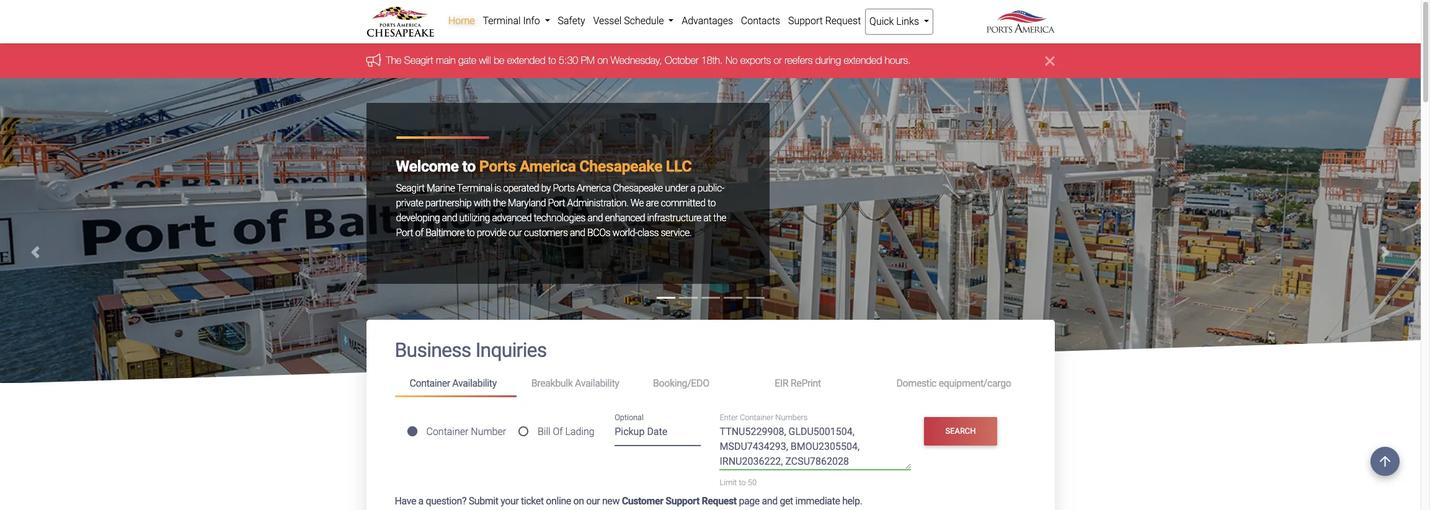 Task type: describe. For each thing, give the bounding box(es) containing it.
breakbulk
[[531, 378, 573, 390]]

Optional text field
[[615, 422, 701, 447]]

the seagirt main gate will be extended to 5:30 pm on wednesday, october 18th.  no exports or reefers during extended hours.
[[386, 55, 911, 66]]

during
[[815, 55, 841, 66]]

the
[[386, 55, 402, 66]]

terminal info
[[483, 15, 542, 27]]

your
[[501, 495, 519, 507]]

0 vertical spatial ports
[[479, 158, 516, 176]]

to inside alert
[[548, 55, 556, 66]]

booking/edo link
[[638, 373, 760, 395]]

domestic equipment/cargo link
[[882, 373, 1026, 395]]

container for container availability
[[410, 378, 450, 390]]

exports
[[740, 55, 771, 66]]

to left 50
[[739, 478, 746, 488]]

will
[[479, 55, 491, 66]]

of
[[553, 426, 563, 438]]

page
[[739, 495, 760, 507]]

search button
[[924, 417, 997, 446]]

safety link
[[554, 9, 589, 33]]

business
[[395, 339, 471, 362]]

limit to 50
[[720, 478, 757, 488]]

world-
[[612, 227, 638, 239]]

eir reprint
[[775, 378, 821, 390]]

is
[[494, 182, 501, 194]]

limit
[[720, 478, 737, 488]]

domestic equipment/cargo
[[896, 378, 1011, 390]]

reprint
[[791, 378, 821, 390]]

marine
[[427, 182, 455, 194]]

0 vertical spatial the
[[493, 197, 506, 209]]

1 vertical spatial the
[[713, 212, 726, 224]]

under
[[665, 182, 688, 194]]

schedule
[[624, 15, 664, 27]]

quick links link
[[865, 9, 934, 35]]

contacts
[[741, 15, 780, 27]]

partnership
[[425, 197, 472, 209]]

infrastructure
[[647, 212, 701, 224]]

developing
[[396, 212, 440, 224]]

chesapeake inside "seagirt marine terminal is operated by ports america chesapeake under a public- private partnership with the maryland port administration.                         we are committed to developing and utilizing advanced technologies and enhanced infrastructure at the port of baltimore to provide                         our customers and bcos world-class service."
[[613, 182, 663, 194]]

advantages
[[682, 15, 733, 27]]

utilizing
[[459, 212, 490, 224]]

search
[[945, 427, 976, 436]]

administration.
[[567, 197, 628, 209]]

1 horizontal spatial our
[[586, 495, 600, 507]]

customer support request link
[[622, 495, 737, 507]]

seagirt marine terminal is operated by ports america chesapeake under a public- private partnership with the maryland port administration.                         we are committed to developing and utilizing advanced technologies and enhanced infrastructure at the port of baltimore to provide                         our customers and bcos world-class service.
[[396, 182, 726, 239]]

bullhorn image
[[366, 53, 386, 67]]

lading
[[565, 426, 595, 438]]

50
[[748, 478, 757, 488]]

at
[[703, 212, 711, 224]]

bcos
[[587, 227, 610, 239]]

0 horizontal spatial support
[[666, 495, 700, 507]]

question?
[[426, 495, 466, 507]]

home link
[[444, 9, 479, 33]]

1 vertical spatial container
[[740, 413, 774, 422]]

ports america chesapeake image
[[0, 78, 1421, 510]]

new
[[602, 495, 620, 507]]

we
[[631, 197, 644, 209]]

terminal inside terminal info 'link'
[[483, 15, 521, 27]]

availability for container availability
[[452, 378, 497, 390]]

availability for breakbulk availability
[[575, 378, 619, 390]]

support request
[[788, 15, 861, 27]]

enter container numbers
[[720, 413, 808, 422]]

eir
[[775, 378, 788, 390]]

1 vertical spatial a
[[418, 495, 424, 507]]

a inside "seagirt marine terminal is operated by ports america chesapeake under a public- private partnership with the maryland port administration.                         we are committed to developing and utilizing advanced technologies and enhanced infrastructure at the port of baltimore to provide                         our customers and bcos world-class service."
[[690, 182, 695, 194]]

breakbulk availability link
[[516, 373, 638, 395]]

container number
[[426, 426, 506, 438]]

quick links
[[870, 16, 922, 27]]

customers
[[524, 227, 568, 239]]

main
[[436, 55, 456, 66]]

1 vertical spatial port
[[396, 227, 413, 239]]

seagirt inside the seagirt main gate will be extended to 5:30 pm on wednesday, october 18th.  no exports or reefers during extended hours. alert
[[404, 55, 433, 66]]

to down utilizing
[[467, 227, 475, 239]]

0 horizontal spatial on
[[573, 495, 584, 507]]

optional
[[615, 413, 644, 422]]

america inside "seagirt marine terminal is operated by ports america chesapeake under a public- private partnership with the maryland port administration.                         we are committed to developing and utilizing advanced technologies and enhanced infrastructure at the port of baltimore to provide                         our customers and bcos world-class service."
[[577, 182, 611, 194]]

numbers
[[775, 413, 808, 422]]

1 horizontal spatial port
[[548, 197, 565, 209]]

and left bcos
[[570, 227, 585, 239]]

provide
[[477, 227, 506, 239]]

the seagirt main gate will be extended to 5:30 pm on wednesday, october 18th.  no exports or reefers during extended hours. link
[[386, 55, 911, 66]]

welcome
[[396, 158, 459, 176]]

ticket
[[521, 495, 544, 507]]

0 vertical spatial chesapeake
[[579, 158, 662, 176]]

0 vertical spatial america
[[520, 158, 576, 176]]

committed
[[661, 197, 705, 209]]

enhanced
[[605, 212, 645, 224]]

to up with
[[462, 158, 476, 176]]

home
[[448, 15, 475, 27]]

technologies
[[534, 212, 585, 224]]

and left the get
[[762, 495, 778, 507]]

contacts link
[[737, 9, 784, 33]]



Task type: vqa. For each thing, say whether or not it's contained in the screenshot.
Safety link
yes



Task type: locate. For each thing, give the bounding box(es) containing it.
ports inside "seagirt marine terminal is operated by ports america chesapeake under a public- private partnership with the maryland port administration.                         we are committed to developing and utilizing advanced technologies and enhanced infrastructure at the port of baltimore to provide                         our customers and bcos world-class service."
[[553, 182, 575, 194]]

container availability
[[410, 378, 497, 390]]

5:30
[[559, 55, 578, 66]]

vessel schedule
[[593, 15, 666, 27]]

0 vertical spatial support
[[788, 15, 823, 27]]

maryland
[[508, 197, 546, 209]]

1 vertical spatial request
[[702, 495, 737, 507]]

october
[[665, 55, 699, 66]]

on right pm
[[598, 55, 608, 66]]

0 horizontal spatial our
[[509, 227, 522, 239]]

container for container number
[[426, 426, 468, 438]]

and down administration.
[[588, 212, 603, 224]]

immediate
[[795, 495, 840, 507]]

vessel schedule link
[[589, 9, 678, 33]]

bill of lading
[[538, 426, 595, 438]]

breakbulk availability
[[531, 378, 619, 390]]

private
[[396, 197, 423, 209]]

1 horizontal spatial america
[[577, 182, 611, 194]]

container availability link
[[395, 373, 516, 397]]

1 horizontal spatial support
[[788, 15, 823, 27]]

extended
[[507, 55, 546, 66], [844, 55, 882, 66]]

hours.
[[885, 55, 911, 66]]

1 vertical spatial support
[[666, 495, 700, 507]]

america up administration.
[[577, 182, 611, 194]]

support up reefers
[[788, 15, 823, 27]]

by
[[541, 182, 551, 194]]

extended right be in the top left of the page
[[507, 55, 546, 66]]

1 horizontal spatial a
[[690, 182, 695, 194]]

1 vertical spatial our
[[586, 495, 600, 507]]

port
[[548, 197, 565, 209], [396, 227, 413, 239]]

the down is at left top
[[493, 197, 506, 209]]

operated
[[503, 182, 539, 194]]

our inside "seagirt marine terminal is operated by ports america chesapeake under a public- private partnership with the maryland port administration.                         we are committed to developing and utilizing advanced technologies and enhanced infrastructure at the port of baltimore to provide                         our customers and bcos world-class service."
[[509, 227, 522, 239]]

a right under at the left top
[[690, 182, 695, 194]]

0 horizontal spatial the
[[493, 197, 506, 209]]

1 vertical spatial chesapeake
[[613, 182, 663, 194]]

request left quick
[[825, 15, 861, 27]]

with
[[474, 197, 491, 209]]

and
[[442, 212, 457, 224], [588, 212, 603, 224], [570, 227, 585, 239], [762, 495, 778, 507]]

0 horizontal spatial port
[[396, 227, 413, 239]]

0 vertical spatial a
[[690, 182, 695, 194]]

1 horizontal spatial extended
[[844, 55, 882, 66]]

booking/edo
[[653, 378, 709, 390]]

baltimore
[[426, 227, 465, 239]]

our left new in the left bottom of the page
[[586, 495, 600, 507]]

1 vertical spatial terminal
[[457, 182, 492, 194]]

a right have
[[418, 495, 424, 507]]

ports
[[479, 158, 516, 176], [553, 182, 575, 194]]

0 vertical spatial port
[[548, 197, 565, 209]]

are
[[646, 197, 659, 209]]

go to top image
[[1371, 447, 1400, 476]]

our
[[509, 227, 522, 239], [586, 495, 600, 507]]

container right enter
[[740, 413, 774, 422]]

seagirt inside "seagirt marine terminal is operated by ports america chesapeake under a public- private partnership with the maryland port administration.                         we are committed to developing and utilizing advanced technologies and enhanced infrastructure at the port of baltimore to provide                         our customers and bcos world-class service."
[[396, 182, 425, 194]]

of
[[415, 227, 423, 239]]

1 vertical spatial america
[[577, 182, 611, 194]]

Enter Container Numbers text field
[[720, 425, 911, 470]]

customer
[[622, 495, 663, 507]]

0 vertical spatial on
[[598, 55, 608, 66]]

container
[[410, 378, 450, 390], [740, 413, 774, 422], [426, 426, 468, 438]]

enter
[[720, 413, 738, 422]]

be
[[494, 55, 504, 66]]

close image
[[1045, 54, 1055, 68]]

0 horizontal spatial availability
[[452, 378, 497, 390]]

or
[[774, 55, 782, 66]]

availability down business inquiries
[[452, 378, 497, 390]]

welcome to ports america chesapeake llc
[[396, 158, 692, 176]]

2 extended from the left
[[844, 55, 882, 66]]

support
[[788, 15, 823, 27], [666, 495, 700, 507]]

submit
[[469, 495, 498, 507]]

0 horizontal spatial america
[[520, 158, 576, 176]]

terminal info link
[[479, 9, 554, 33]]

get
[[780, 495, 793, 507]]

terminal left info
[[483, 15, 521, 27]]

equipment/cargo
[[939, 378, 1011, 390]]

1 availability from the left
[[452, 378, 497, 390]]

bill
[[538, 426, 550, 438]]

our down 'advanced'
[[509, 227, 522, 239]]

advantages link
[[678, 9, 737, 33]]

0 horizontal spatial ports
[[479, 158, 516, 176]]

availability
[[452, 378, 497, 390], [575, 378, 619, 390]]

0 vertical spatial container
[[410, 378, 450, 390]]

1 vertical spatial ports
[[553, 182, 575, 194]]

llc
[[666, 158, 692, 176]]

inquiries
[[475, 339, 547, 362]]

the seagirt main gate will be extended to 5:30 pm on wednesday, october 18th.  no exports or reefers during extended hours. alert
[[0, 44, 1421, 78]]

ports up is at left top
[[479, 158, 516, 176]]

0 vertical spatial terminal
[[483, 15, 521, 27]]

seagirt
[[404, 55, 433, 66], [396, 182, 425, 194]]

and down the "partnership"
[[442, 212, 457, 224]]

no
[[726, 55, 738, 66]]

class
[[638, 227, 659, 239]]

service.
[[661, 227, 692, 239]]

0 vertical spatial request
[[825, 15, 861, 27]]

1 extended from the left
[[507, 55, 546, 66]]

1 vertical spatial on
[[573, 495, 584, 507]]

america
[[520, 158, 576, 176], [577, 182, 611, 194]]

request
[[825, 15, 861, 27], [702, 495, 737, 507]]

the right at
[[713, 212, 726, 224]]

eir reprint link
[[760, 373, 882, 395]]

terminal up with
[[457, 182, 492, 194]]

on inside alert
[[598, 55, 608, 66]]

18th.
[[701, 55, 723, 66]]

advanced
[[492, 212, 532, 224]]

domestic
[[896, 378, 937, 390]]

extended right 'during'
[[844, 55, 882, 66]]

terminal
[[483, 15, 521, 27], [457, 182, 492, 194]]

links
[[896, 16, 919, 27]]

port left of on the top left of page
[[396, 227, 413, 239]]

gate
[[458, 55, 476, 66]]

on
[[598, 55, 608, 66], [573, 495, 584, 507]]

seagirt up the private
[[396, 182, 425, 194]]

1 horizontal spatial request
[[825, 15, 861, 27]]

ports right by at left
[[553, 182, 575, 194]]

quick
[[870, 16, 894, 27]]

1 horizontal spatial on
[[598, 55, 608, 66]]

chesapeake
[[579, 158, 662, 176], [613, 182, 663, 194]]

0 vertical spatial seagirt
[[404, 55, 433, 66]]

support right the customer
[[666, 495, 700, 507]]

have a question? submit your ticket online on our new customer support request page and get immediate help.
[[395, 495, 862, 507]]

0 horizontal spatial request
[[702, 495, 737, 507]]

safety
[[558, 15, 585, 27]]

terminal inside "seagirt marine terminal is operated by ports america chesapeake under a public- private partnership with the maryland port administration.                         we are committed to developing and utilizing advanced technologies and enhanced infrastructure at the port of baltimore to provide                         our customers and bcos world-class service."
[[457, 182, 492, 194]]

america up by at left
[[520, 158, 576, 176]]

0 vertical spatial our
[[509, 227, 522, 239]]

container down business
[[410, 378, 450, 390]]

to down public- on the top of page
[[708, 197, 716, 209]]

public-
[[698, 182, 724, 194]]

wednesday,
[[611, 55, 662, 66]]

vessel
[[593, 15, 622, 27]]

help.
[[842, 495, 862, 507]]

availability right breakbulk at left bottom
[[575, 378, 619, 390]]

info
[[523, 15, 540, 27]]

1 horizontal spatial ports
[[553, 182, 575, 194]]

1 horizontal spatial availability
[[575, 378, 619, 390]]

1 vertical spatial seagirt
[[396, 182, 425, 194]]

container left number
[[426, 426, 468, 438]]

business inquiries
[[395, 339, 547, 362]]

2 availability from the left
[[575, 378, 619, 390]]

2 vertical spatial container
[[426, 426, 468, 438]]

0 horizontal spatial extended
[[507, 55, 546, 66]]

port up technologies
[[548, 197, 565, 209]]

a
[[690, 182, 695, 194], [418, 495, 424, 507]]

pm
[[581, 55, 595, 66]]

online
[[546, 495, 571, 507]]

to left 5:30
[[548, 55, 556, 66]]

request down limit
[[702, 495, 737, 507]]

on right "online"
[[573, 495, 584, 507]]

0 horizontal spatial a
[[418, 495, 424, 507]]

seagirt right the the at the top
[[404, 55, 433, 66]]

1 horizontal spatial the
[[713, 212, 726, 224]]



